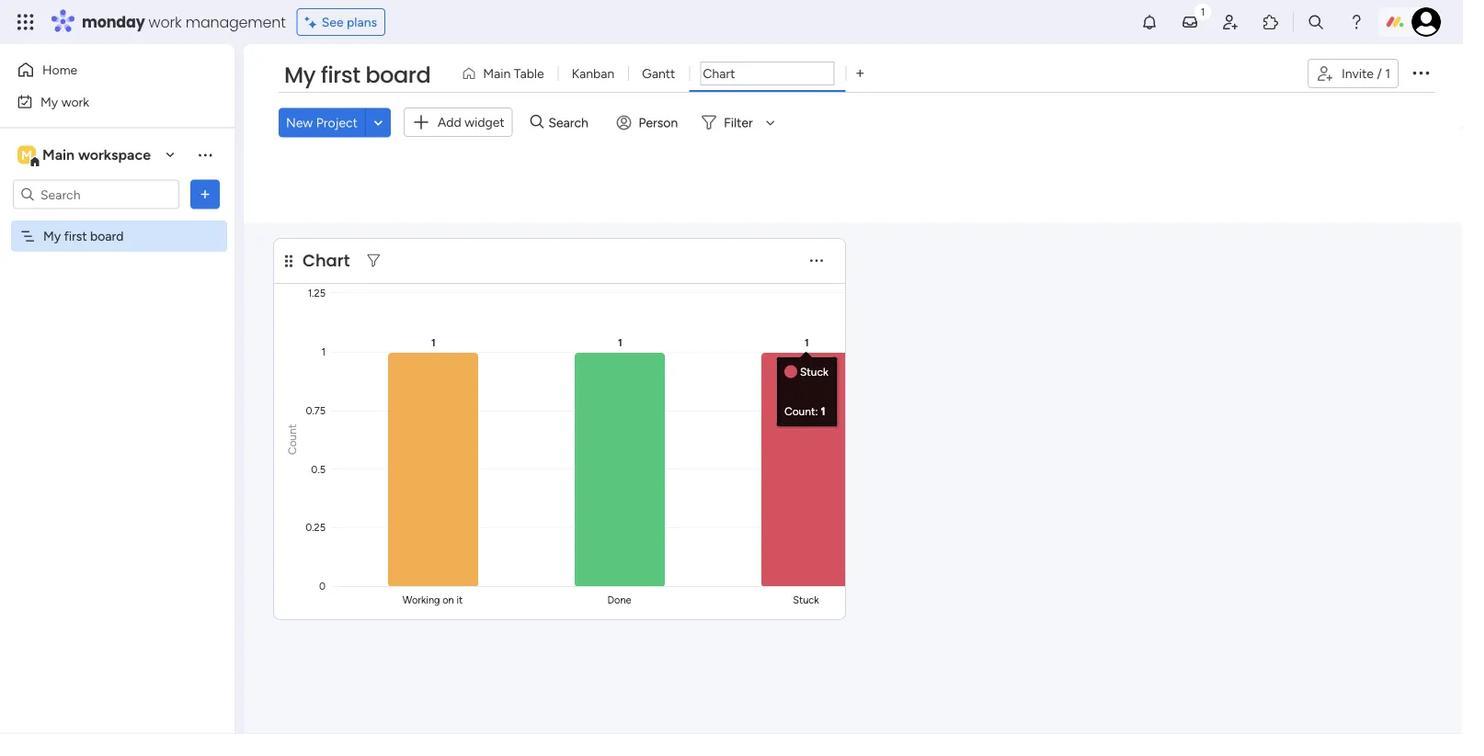 Task type: vqa. For each thing, say whether or not it's contained in the screenshot.
the bottommost "more"
no



Task type: locate. For each thing, give the bounding box(es) containing it.
my work button
[[11, 87, 198, 116]]

workspace
[[78, 146, 151, 164]]

1 vertical spatial my
[[40, 94, 58, 109]]

my inside my first board list box
[[43, 229, 61, 244]]

1 vertical spatial board
[[90, 229, 124, 244]]

gantt
[[642, 66, 675, 81]]

0 vertical spatial first
[[321, 60, 360, 91]]

plans
[[347, 14, 377, 30]]

work inside button
[[61, 94, 89, 109]]

main table
[[483, 66, 544, 81]]

add
[[438, 114, 461, 130]]

None field
[[700, 62, 834, 86]]

2 vertical spatial my
[[43, 229, 61, 244]]

1 horizontal spatial board
[[365, 60, 431, 91]]

options image
[[1410, 61, 1432, 83]]

0 horizontal spatial board
[[90, 229, 124, 244]]

home button
[[11, 55, 198, 85]]

first
[[321, 60, 360, 91], [64, 229, 87, 244]]

first down search in workspace field
[[64, 229, 87, 244]]

1 vertical spatial main
[[42, 146, 75, 164]]

new project
[[286, 115, 358, 130]]

v2 funnel image
[[367, 254, 380, 267]]

1 horizontal spatial main
[[483, 66, 511, 81]]

board inside list box
[[90, 229, 124, 244]]

see plans button
[[297, 8, 385, 36]]

main workspace
[[42, 146, 151, 164]]

arrow down image
[[759, 112, 781, 134]]

my
[[284, 60, 316, 91], [40, 94, 58, 109], [43, 229, 61, 244]]

notifications image
[[1140, 13, 1159, 31]]

table
[[514, 66, 544, 81]]

workspace options image
[[196, 146, 214, 164]]

gantt button
[[628, 59, 689, 88]]

main for main table
[[483, 66, 511, 81]]

john smith image
[[1412, 7, 1441, 37]]

project
[[316, 115, 358, 130]]

0 horizontal spatial first
[[64, 229, 87, 244]]

help image
[[1347, 13, 1366, 31]]

1 vertical spatial first
[[64, 229, 87, 244]]

0 vertical spatial my
[[284, 60, 316, 91]]

my down home
[[40, 94, 58, 109]]

My first board field
[[280, 60, 435, 91]]

1 vertical spatial my first board
[[43, 229, 124, 244]]

board down search in workspace field
[[90, 229, 124, 244]]

1 horizontal spatial first
[[321, 60, 360, 91]]

my down search in workspace field
[[43, 229, 61, 244]]

0 horizontal spatial my first board
[[43, 229, 124, 244]]

0 vertical spatial my first board
[[284, 60, 431, 91]]

my up new
[[284, 60, 316, 91]]

see
[[322, 14, 344, 30]]

home
[[42, 62, 77, 78]]

main inside button
[[483, 66, 511, 81]]

my first board down search in workspace field
[[43, 229, 124, 244]]

my first board up project
[[284, 60, 431, 91]]

main left table
[[483, 66, 511, 81]]

options image
[[196, 185, 214, 204]]

management
[[186, 11, 286, 32]]

1 horizontal spatial work
[[149, 11, 182, 32]]

1 vertical spatial work
[[61, 94, 89, 109]]

m
[[21, 147, 32, 163]]

0 horizontal spatial main
[[42, 146, 75, 164]]

board
[[365, 60, 431, 91], [90, 229, 124, 244]]

filter button
[[694, 108, 781, 137]]

work for my
[[61, 94, 89, 109]]

first inside list box
[[64, 229, 87, 244]]

board up angle down icon
[[365, 60, 431, 91]]

main
[[483, 66, 511, 81], [42, 146, 75, 164]]

0 vertical spatial work
[[149, 11, 182, 32]]

angle down image
[[374, 116, 383, 129]]

1 horizontal spatial my first board
[[284, 60, 431, 91]]

/
[[1377, 66, 1382, 81]]

inbox image
[[1181, 13, 1199, 31]]

1 image
[[1195, 1, 1211, 22]]

add widget
[[438, 114, 505, 130]]

workspace image
[[17, 145, 36, 165]]

main inside the "workspace selection" element
[[42, 146, 75, 164]]

apps image
[[1262, 13, 1280, 31]]

main table button
[[454, 59, 558, 88]]

option
[[0, 220, 235, 223]]

my first board inside field
[[284, 60, 431, 91]]

v2 search image
[[530, 112, 544, 133]]

first inside field
[[321, 60, 360, 91]]

new project button
[[279, 108, 365, 137]]

0 vertical spatial main
[[483, 66, 511, 81]]

first up project
[[321, 60, 360, 91]]

chart
[[303, 249, 350, 272]]

0 horizontal spatial work
[[61, 94, 89, 109]]

0 vertical spatial board
[[365, 60, 431, 91]]

work right "monday"
[[149, 11, 182, 32]]

work
[[149, 11, 182, 32], [61, 94, 89, 109]]

main right workspace icon
[[42, 146, 75, 164]]

work down home
[[61, 94, 89, 109]]

my first board
[[284, 60, 431, 91], [43, 229, 124, 244]]

monday work management
[[82, 11, 286, 32]]

dapulse drag handle 3 image
[[285, 254, 292, 267]]



Task type: describe. For each thing, give the bounding box(es) containing it.
search everything image
[[1307, 13, 1325, 31]]

my work
[[40, 94, 89, 109]]

select product image
[[17, 13, 35, 31]]

1
[[1385, 66, 1390, 81]]

person button
[[609, 108, 689, 137]]

widget
[[465, 114, 505, 130]]

kanban
[[572, 66, 614, 81]]

invite
[[1342, 66, 1374, 81]]

invite members image
[[1221, 13, 1240, 31]]

workspace selection element
[[17, 144, 154, 168]]

my inside my work button
[[40, 94, 58, 109]]

my first board list box
[[0, 217, 235, 500]]

my first board inside list box
[[43, 229, 124, 244]]

kanban button
[[558, 59, 628, 88]]

new
[[286, 115, 313, 130]]

Search field
[[544, 110, 599, 135]]

invite / 1 button
[[1308, 59, 1399, 88]]

Search in workspace field
[[39, 184, 154, 205]]

my inside my first board field
[[284, 60, 316, 91]]

more dots image
[[810, 254, 823, 267]]

monday
[[82, 11, 145, 32]]

work for monday
[[149, 11, 182, 32]]

chart main content
[[244, 223, 1463, 735]]

person
[[639, 115, 678, 130]]

filter
[[724, 115, 753, 130]]

main for main workspace
[[42, 146, 75, 164]]

invite / 1
[[1342, 66, 1390, 81]]

add widget button
[[404, 108, 513, 137]]

see plans
[[322, 14, 377, 30]]

board inside field
[[365, 60, 431, 91]]

add view image
[[856, 67, 864, 80]]



